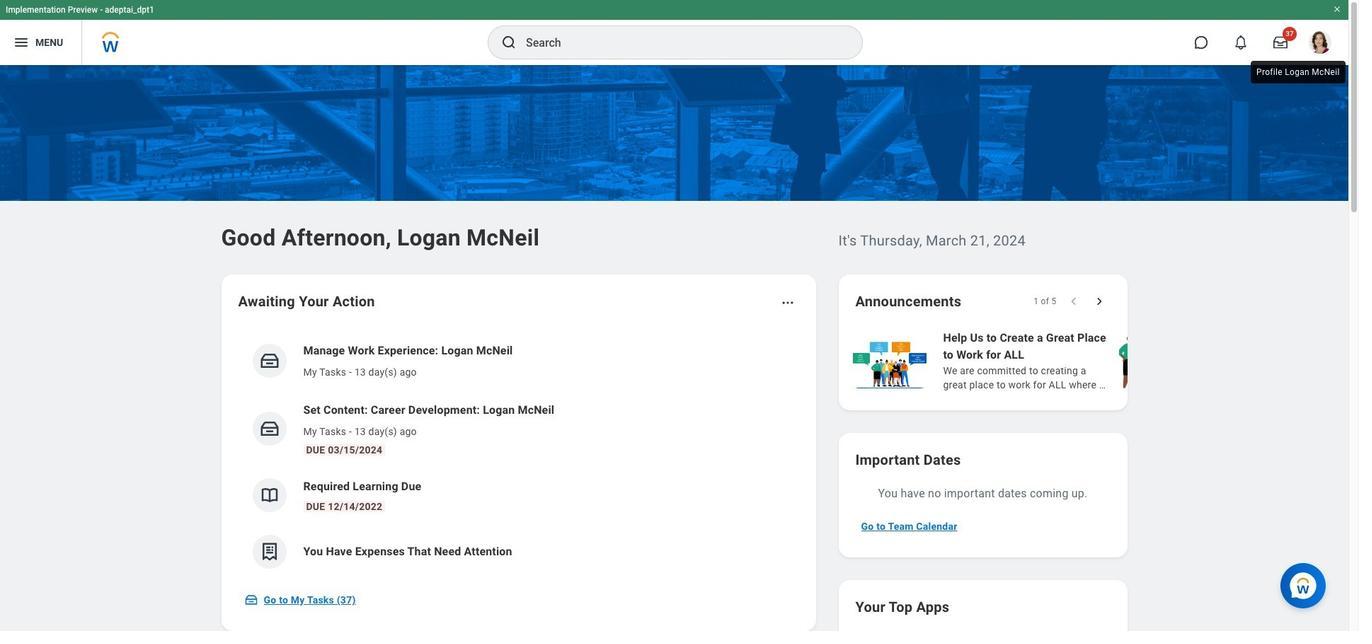 Task type: locate. For each thing, give the bounding box(es) containing it.
status
[[1034, 296, 1057, 307]]

search image
[[501, 34, 518, 51]]

2 vertical spatial inbox image
[[244, 593, 258, 607]]

chevron left small image
[[1067, 295, 1081, 309]]

justify image
[[13, 34, 30, 51]]

0 vertical spatial inbox image
[[259, 350, 280, 372]]

tooltip
[[1248, 58, 1349, 86]]

chevron right small image
[[1092, 295, 1106, 309]]

main content
[[0, 65, 1359, 632]]

inbox image
[[259, 350, 280, 372], [259, 418, 280, 440], [244, 593, 258, 607]]

notifications large image
[[1234, 35, 1248, 50]]

list
[[850, 329, 1359, 394], [238, 331, 799, 581]]

banner
[[0, 0, 1349, 65]]



Task type: vqa. For each thing, say whether or not it's contained in the screenshot.
related actions icon
no



Task type: describe. For each thing, give the bounding box(es) containing it.
profile logan mcneil image
[[1309, 31, 1332, 57]]

inbox large image
[[1274, 35, 1288, 50]]

1 vertical spatial inbox image
[[259, 418, 280, 440]]

Search Workday  search field
[[526, 27, 833, 58]]

0 horizontal spatial list
[[238, 331, 799, 581]]

book open image
[[259, 485, 280, 506]]

dashboard expenses image
[[259, 542, 280, 563]]

close environment banner image
[[1333, 5, 1342, 13]]

1 horizontal spatial list
[[850, 329, 1359, 394]]



